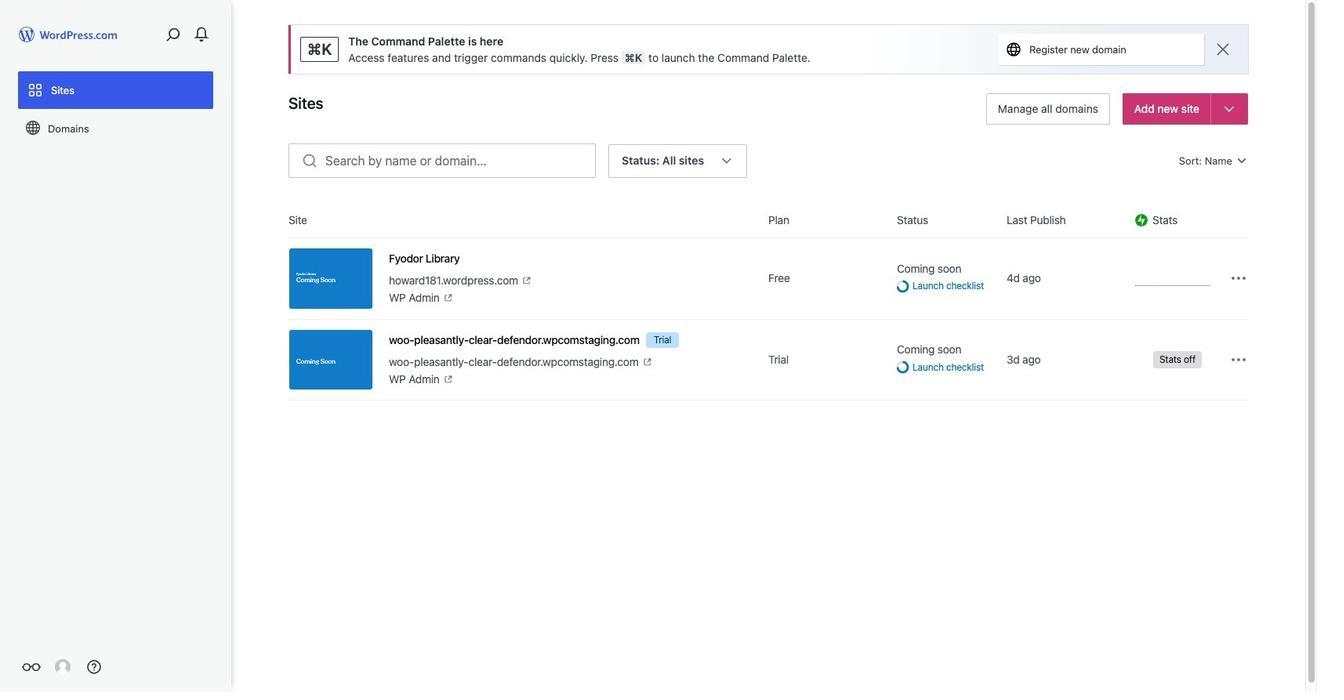 Task type: vqa. For each thing, say whether or not it's contained in the screenshot.
No Pending Comments. 'main content'
no



Task type: locate. For each thing, give the bounding box(es) containing it.
None search field
[[289, 144, 596, 178]]

dismiss image
[[1214, 40, 1233, 59]]

howard image
[[55, 660, 71, 675]]



Task type: describe. For each thing, give the bounding box(es) containing it.
visit wp admin image
[[443, 293, 454, 304]]

Search search field
[[325, 144, 595, 177]]

visit wp admin image
[[443, 374, 454, 385]]

sorting by name. switch sorting mode image
[[1236, 154, 1249, 167]]

displaying all sites. element
[[622, 145, 704, 176]]

reader image
[[22, 658, 41, 677]]

highest hourly views 0 image
[[1136, 276, 1210, 286]]

toggle menu image
[[1223, 102, 1237, 116]]



